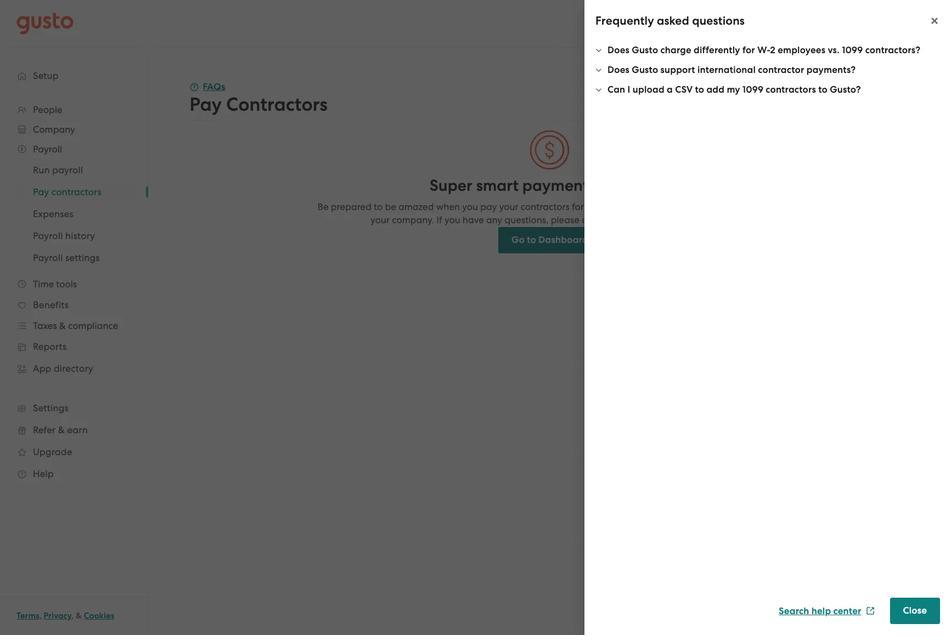 Task type: vqa. For each thing, say whether or not it's contained in the screenshot.
Reports
no



Task type: locate. For each thing, give the bounding box(es) containing it.
your
[[499, 201, 518, 212], [371, 215, 390, 226]]

w-
[[757, 44, 770, 56]]

your down be
[[371, 215, 390, 226]]

&
[[76, 611, 82, 621]]

1 horizontal spatial you
[[462, 201, 478, 212]]

terms link
[[16, 611, 39, 621]]

company.
[[392, 215, 434, 226]]

,
[[39, 611, 42, 621], [71, 611, 74, 621]]

does for does gusto support international contractor payments?
[[608, 64, 630, 76]]

contractors
[[766, 84, 816, 95], [521, 201, 570, 212]]

1 horizontal spatial contractors
[[766, 84, 816, 95]]

1 vertical spatial 1099
[[742, 84, 763, 95]]

to right go
[[527, 234, 536, 246]]

0 vertical spatial for
[[743, 44, 755, 56]]

frequently asked questions
[[595, 14, 745, 28]]

super smart payments start here
[[430, 176, 670, 195]]

1 horizontal spatial please
[[683, 201, 712, 212]]

differently
[[694, 44, 740, 56]]

privacy
[[44, 611, 71, 621]]

contractors inside be prepared to be amazed when you pay your contractors for the first time. but first, please finish setting up your company. if you have any questions, please contact us at
[[521, 201, 570, 212]]

terms , privacy , & cookies
[[16, 611, 114, 621]]

for
[[743, 44, 755, 56], [572, 201, 584, 212]]

contractor
[[758, 64, 804, 76]]

0 vertical spatial your
[[499, 201, 518, 212]]

0 horizontal spatial contractors
[[521, 201, 570, 212]]

gusto
[[632, 44, 658, 56], [632, 64, 658, 76]]

contractors down contractor
[[766, 84, 816, 95]]

be
[[385, 201, 396, 212]]

pay contractors
[[190, 93, 328, 116]]

, left "privacy"
[[39, 611, 42, 621]]

frequently asked questions dialog
[[585, 0, 951, 636]]

when
[[436, 201, 460, 212]]

does down frequently
[[608, 44, 630, 56]]

international
[[698, 64, 756, 76]]

privacy link
[[44, 611, 71, 621]]

please right first,
[[683, 201, 712, 212]]

1099 right vs. on the right top
[[842, 44, 863, 56]]

gusto up upload
[[632, 64, 658, 76]]

1 does from the top
[[608, 44, 630, 56]]

for left w-
[[743, 44, 755, 56]]

upload
[[633, 84, 665, 95]]

center
[[833, 606, 861, 617]]

1 horizontal spatial for
[[743, 44, 755, 56]]

to inside be prepared to be amazed when you pay your contractors for the first time. but first, please finish setting up your company. if you have any questions, please contact us at
[[374, 201, 383, 212]]

close button
[[890, 598, 940, 625]]

contractors
[[226, 93, 328, 116]]

2 does from the top
[[608, 64, 630, 76]]

smart
[[476, 176, 519, 195]]

contractors inside frequently asked questions dialog
[[766, 84, 816, 95]]

contractors down super smart payments start here
[[521, 201, 570, 212]]

support
[[661, 64, 695, 76]]

questions,
[[505, 215, 549, 226]]

faqs
[[203, 81, 225, 93]]

0 horizontal spatial you
[[445, 215, 460, 226]]

help
[[812, 606, 831, 617]]

go to dashboard link
[[498, 227, 601, 254]]

dashboard
[[539, 234, 588, 246]]

0 horizontal spatial please
[[551, 215, 580, 226]]

close
[[903, 605, 927, 617]]

1 horizontal spatial ,
[[71, 611, 74, 621]]

0 vertical spatial does
[[608, 44, 630, 56]]

1 vertical spatial gusto
[[632, 64, 658, 76]]

pay
[[190, 93, 222, 116]]

you
[[462, 201, 478, 212], [445, 215, 460, 226]]

asked
[[657, 14, 689, 28]]

your up the any
[[499, 201, 518, 212]]

gusto for support
[[632, 64, 658, 76]]

0 vertical spatial please
[[683, 201, 712, 212]]

0 horizontal spatial for
[[572, 201, 584, 212]]

be
[[317, 201, 329, 212]]

1 vertical spatial your
[[371, 215, 390, 226]]

amazed
[[399, 201, 434, 212]]

you right if
[[445, 215, 460, 226]]

start
[[599, 176, 634, 195]]

1 vertical spatial contractors
[[521, 201, 570, 212]]

0 vertical spatial you
[[462, 201, 478, 212]]

0 horizontal spatial ,
[[39, 611, 42, 621]]

1099
[[842, 44, 863, 56], [742, 84, 763, 95]]

does
[[608, 44, 630, 56], [608, 64, 630, 76]]

please
[[683, 201, 712, 212], [551, 215, 580, 226]]

vs.
[[828, 44, 840, 56]]

be prepared to be amazed when you pay your contractors for the first time. but first, please finish setting up your company. if you have any questions, please contact us at
[[317, 201, 782, 226]]

for left the on the top of page
[[572, 201, 584, 212]]

can i upload a csv to add my 1099 contractors to gusto?
[[608, 84, 861, 95]]

time.
[[621, 201, 643, 212]]

0 vertical spatial 1099
[[842, 44, 863, 56]]

super
[[430, 176, 472, 195]]

to
[[695, 84, 704, 95], [818, 84, 828, 95], [374, 201, 383, 212], [527, 234, 536, 246]]

0 vertical spatial gusto
[[632, 44, 658, 56]]

does up can
[[608, 64, 630, 76]]

charge
[[661, 44, 691, 56]]

gusto left "charge"
[[632, 44, 658, 56]]

0 horizontal spatial your
[[371, 215, 390, 226]]

2
[[770, 44, 775, 56]]

contractors for to
[[766, 84, 816, 95]]

to left be
[[374, 201, 383, 212]]

1099 right my on the top right of page
[[742, 84, 763, 95]]

1 vertical spatial for
[[572, 201, 584, 212]]

employees
[[778, 44, 826, 56]]

, left & on the left of page
[[71, 611, 74, 621]]

2 gusto from the top
[[632, 64, 658, 76]]

0 horizontal spatial 1099
[[742, 84, 763, 95]]

0 vertical spatial contractors
[[766, 84, 816, 95]]

if
[[437, 215, 442, 226]]

cookies button
[[84, 610, 114, 623]]

1 gusto from the top
[[632, 44, 658, 56]]

please up dashboard
[[551, 215, 580, 226]]

for inside be prepared to be amazed when you pay your contractors for the first time. but first, please finish setting up your company. if you have any questions, please contact us at
[[572, 201, 584, 212]]

1 vertical spatial please
[[551, 215, 580, 226]]

you up have
[[462, 201, 478, 212]]

1 vertical spatial does
[[608, 64, 630, 76]]



Task type: describe. For each thing, give the bounding box(es) containing it.
contact
[[582, 215, 615, 226]]

does gusto support international contractor payments?
[[608, 64, 856, 76]]

frequently
[[595, 14, 654, 28]]

add
[[707, 84, 725, 95]]

questions
[[692, 14, 745, 28]]

for inside frequently asked questions dialog
[[743, 44, 755, 56]]

go to dashboard
[[512, 234, 588, 246]]

search
[[779, 606, 809, 617]]

cookies
[[84, 611, 114, 621]]

search help center link
[[779, 606, 875, 617]]

prepared
[[331, 201, 371, 212]]

pay
[[480, 201, 497, 212]]

a
[[667, 84, 673, 95]]

have
[[463, 215, 484, 226]]

contractors?
[[865, 44, 921, 56]]

1 vertical spatial you
[[445, 215, 460, 226]]

illustration of a coin image
[[529, 130, 571, 171]]

2 , from the left
[[71, 611, 74, 621]]

at
[[629, 215, 638, 226]]

faqs button
[[190, 81, 225, 94]]

1 , from the left
[[39, 611, 42, 621]]

up
[[771, 201, 782, 212]]

the
[[586, 201, 600, 212]]

home image
[[16, 12, 74, 34]]

1 horizontal spatial 1099
[[842, 44, 863, 56]]

my
[[727, 84, 740, 95]]

first,
[[662, 201, 681, 212]]

any
[[486, 215, 502, 226]]

search help center
[[779, 606, 861, 617]]

first
[[603, 201, 619, 212]]

1 horizontal spatial your
[[499, 201, 518, 212]]

contractors for for
[[521, 201, 570, 212]]

does gusto charge differently for w-2 employees vs. 1099 contractors?
[[608, 44, 921, 56]]

but
[[645, 201, 660, 212]]

gusto?
[[830, 84, 861, 95]]

setting
[[739, 201, 769, 212]]

here
[[637, 176, 670, 195]]

does for does gusto charge differently for w-2 employees vs. 1099 contractors?
[[608, 44, 630, 56]]

payments
[[522, 176, 596, 195]]

to right the csv
[[695, 84, 704, 95]]

i
[[628, 84, 630, 95]]

us
[[617, 215, 626, 226]]

to down payments?
[[818, 84, 828, 95]]

can
[[608, 84, 625, 95]]

terms
[[16, 611, 39, 621]]

csv
[[675, 84, 693, 95]]

payments?
[[807, 64, 856, 76]]

gusto for charge
[[632, 44, 658, 56]]

account menu element
[[739, 0, 935, 47]]

finish
[[714, 201, 737, 212]]

go
[[512, 234, 525, 246]]



